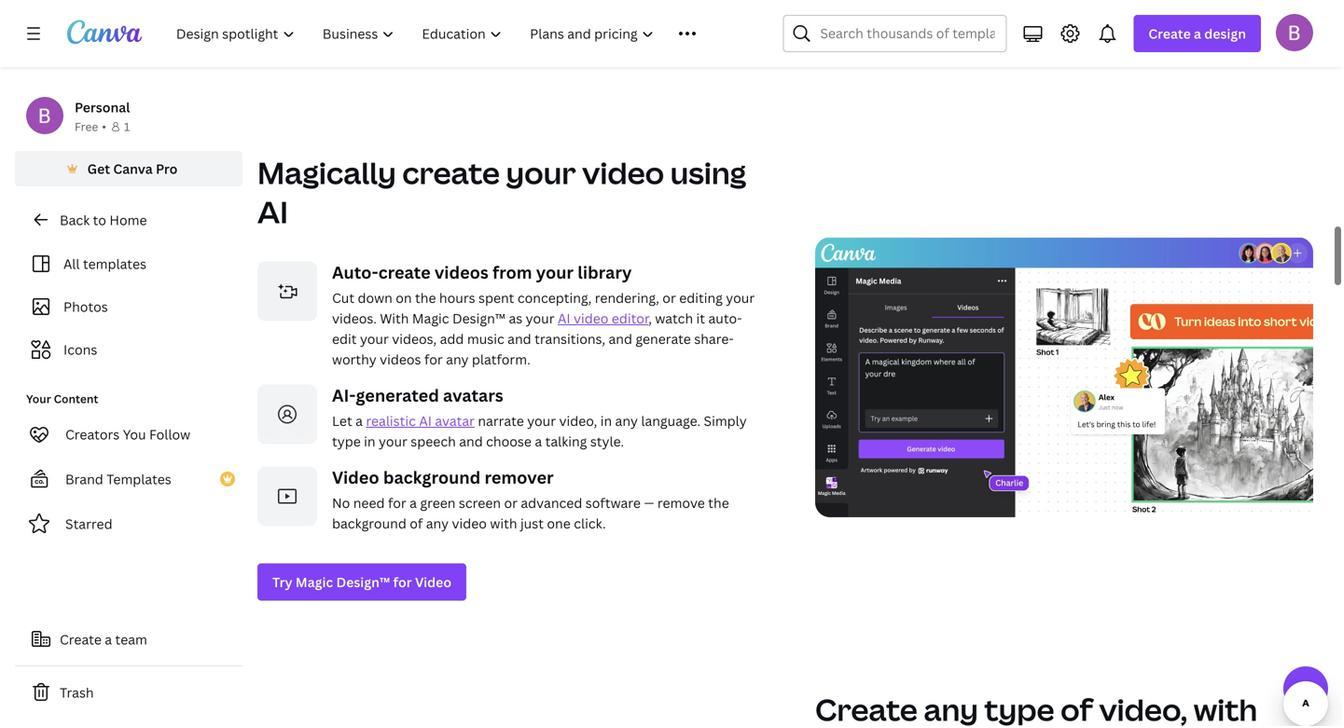 Task type: describe. For each thing, give the bounding box(es) containing it.
need
[[353, 495, 385, 512]]

1 vertical spatial background
[[332, 515, 407, 533]]

,
[[649, 310, 652, 328]]

create a team button
[[15, 621, 243, 659]]

narrate your video, in any language. simply type in your speech and choose a talking style.
[[332, 412, 747, 451]]

creators you follow link
[[15, 416, 243, 453]]

create for create a team
[[60, 631, 102, 649]]

videos,
[[392, 330, 437, 348]]

style.
[[590, 433, 624, 451]]

icons link
[[26, 332, 231, 368]]

icons
[[63, 341, 97, 359]]

back to home
[[60, 211, 147, 229]]

magically create your video using ai
[[257, 153, 746, 232]]

starred link
[[15, 506, 243, 543]]

add
[[440, 330, 464, 348]]

ai video editor link
[[558, 310, 649, 328]]

any for background
[[426, 515, 449, 533]]

pro
[[156, 160, 178, 178]]

transitions,
[[535, 330, 606, 348]]

on
[[396, 289, 412, 307]]

1 vertical spatial video
[[415, 574, 452, 592]]

cut
[[332, 289, 355, 307]]

video,
[[559, 412, 597, 430]]

content
[[54, 391, 98, 407]]

all templates
[[63, 255, 146, 273]]

your
[[26, 391, 51, 407]]

a for realistic
[[356, 412, 363, 430]]

a inside 'narrate your video, in any language. simply type in your speech and choose a talking style.'
[[535, 433, 542, 451]]

follow
[[149, 426, 190, 444]]

type
[[332, 433, 361, 451]]

1 horizontal spatial and
[[508, 330, 531, 348]]

as
[[509, 310, 523, 328]]

a for design
[[1194, 25, 1202, 42]]

any for watch
[[446, 351, 469, 369]]

choose
[[486, 433, 532, 451]]

photos link
[[26, 289, 231, 325]]

create a design
[[1149, 25, 1246, 42]]

talking
[[545, 433, 587, 451]]

trash link
[[15, 675, 243, 712]]

1 vertical spatial video
[[574, 310, 609, 328]]

magic inside "cut down on the hours spent concepting, rendering, or editing your videos. with magic design™ as your"
[[412, 310, 449, 328]]

simply
[[704, 412, 747, 430]]

canva
[[113, 160, 153, 178]]

design
[[1205, 25, 1246, 42]]

from
[[493, 261, 532, 284]]

concepting,
[[518, 289, 592, 307]]

create for create a design
[[1149, 25, 1191, 42]]

spent
[[479, 289, 514, 307]]

video inside video background remover no need for a green screen or advanced software — remove the background of any video with just one click.
[[452, 515, 487, 533]]

down
[[358, 289, 393, 307]]

auto-create videos from your library
[[332, 261, 632, 284]]

Search search field
[[820, 16, 995, 51]]

no
[[332, 495, 350, 512]]

templates
[[107, 471, 171, 488]]

video inside video background remover no need for a green screen or advanced software — remove the background of any video with just one click.
[[332, 467, 379, 489]]

using
[[671, 153, 746, 193]]

any inside 'narrate your video, in any language. simply type in your speech and choose a talking style.'
[[615, 412, 638, 430]]

for inside video background remover no need for a green screen or advanced software — remove the background of any video with just one click.
[[388, 495, 406, 512]]

video background remover image
[[257, 467, 317, 527]]

realistic
[[366, 412, 416, 430]]

ai-generated avatars
[[332, 385, 504, 407]]

remover
[[485, 467, 554, 489]]

create for magically
[[402, 153, 500, 193]]

watch
[[655, 310, 693, 328]]

for inside , watch it auto- edit your videos, add music and transitions, and generate share- worthy videos for any platform.
[[424, 351, 443, 369]]

try magic design™ for video
[[272, 574, 452, 592]]

creators
[[65, 426, 120, 444]]

and for videos
[[609, 330, 632, 348]]

team
[[115, 631, 147, 649]]

share-
[[694, 330, 734, 348]]

edit
[[332, 330, 357, 348]]

videos.
[[332, 310, 377, 328]]

all
[[63, 255, 80, 273]]

—
[[644, 495, 654, 512]]

and for avatars
[[459, 433, 483, 451]]

brand templates
[[65, 471, 171, 488]]

platform.
[[472, 351, 531, 369]]

personal
[[75, 98, 130, 116]]

it
[[696, 310, 705, 328]]

videos inside , watch it auto- edit your videos, add music and transitions, and generate share- worthy videos for any platform.
[[380, 351, 421, 369]]



Task type: locate. For each thing, give the bounding box(es) containing it.
and down editor
[[609, 330, 632, 348]]

home
[[110, 211, 147, 229]]

let a realistic ai avatar
[[332, 412, 475, 430]]

templates
[[83, 255, 146, 273]]

any down add
[[446, 351, 469, 369]]

0 horizontal spatial ai
[[257, 192, 288, 232]]

0 horizontal spatial videos
[[380, 351, 421, 369]]

design™ inside try magic design™ for video link
[[336, 574, 390, 592]]

videos up hours
[[435, 261, 489, 284]]

0 vertical spatial videos
[[435, 261, 489, 284]]

in right type
[[364, 433, 376, 451]]

0 vertical spatial create
[[402, 153, 500, 193]]

0 vertical spatial for
[[424, 351, 443, 369]]

video down of on the bottom left of page
[[415, 574, 452, 592]]

1 vertical spatial videos
[[380, 351, 421, 369]]

2 horizontal spatial and
[[609, 330, 632, 348]]

screen
[[459, 495, 501, 512]]

for inside try magic design™ for video link
[[393, 574, 412, 592]]

bob builder image
[[1276, 14, 1314, 51]]

with
[[380, 310, 409, 328]]

0 horizontal spatial design™
[[336, 574, 390, 592]]

a left design at the top right
[[1194, 25, 1202, 42]]

a left talking on the bottom
[[535, 433, 542, 451]]

or
[[663, 289, 676, 307], [504, 495, 518, 512]]

create for auto-
[[378, 261, 431, 284]]

photos
[[63, 298, 108, 316]]

1 horizontal spatial ai
[[419, 412, 432, 430]]

•
[[102, 119, 106, 134]]

0 vertical spatial video
[[582, 153, 664, 193]]

video inside magically create your video using ai
[[582, 153, 664, 193]]

background down need
[[332, 515, 407, 533]]

free
[[75, 119, 98, 134]]

2 vertical spatial for
[[393, 574, 412, 592]]

1 horizontal spatial or
[[663, 289, 676, 307]]

the right remove
[[708, 495, 729, 512]]

brand
[[65, 471, 103, 488]]

, watch it auto- edit your videos, add music and transitions, and generate share- worthy videos for any platform.
[[332, 310, 742, 369]]

create
[[402, 153, 500, 193], [378, 261, 431, 284]]

1 vertical spatial the
[[708, 495, 729, 512]]

0 vertical spatial or
[[663, 289, 676, 307]]

any inside video background remover no need for a green screen or advanced software — remove the background of any video with just one click.
[[426, 515, 449, 533]]

ai-generated avatars image
[[257, 385, 317, 445]]

for
[[424, 351, 443, 369], [388, 495, 406, 512], [393, 574, 412, 592]]

starred
[[65, 515, 113, 533]]

None search field
[[783, 15, 1007, 52]]

1 vertical spatial for
[[388, 495, 406, 512]]

brand templates link
[[15, 461, 243, 498]]

video down 'screen' on the bottom
[[452, 515, 487, 533]]

videos down videos,
[[380, 351, 421, 369]]

magic right try
[[296, 574, 333, 592]]

for down add
[[424, 351, 443, 369]]

1 horizontal spatial video
[[415, 574, 452, 592]]

0 horizontal spatial create
[[60, 631, 102, 649]]

a for team
[[105, 631, 112, 649]]

2 vertical spatial ai
[[419, 412, 432, 430]]

create inside button
[[60, 631, 102, 649]]

create
[[1149, 25, 1191, 42], [60, 631, 102, 649]]

create a design button
[[1134, 15, 1261, 52]]

auto-create videos from your library image
[[257, 262, 317, 322]]

create inside dropdown button
[[1149, 25, 1191, 42]]

auto-
[[332, 261, 378, 284]]

1 vertical spatial magic
[[296, 574, 333, 592]]

ai inside magically create your video using ai
[[257, 192, 288, 232]]

0 vertical spatial in
[[601, 412, 612, 430]]

green
[[420, 495, 456, 512]]

0 horizontal spatial the
[[415, 289, 436, 307]]

1 vertical spatial or
[[504, 495, 518, 512]]

any down green
[[426, 515, 449, 533]]

magic
[[412, 310, 449, 328], [296, 574, 333, 592]]

for right need
[[388, 495, 406, 512]]

cut down on the hours spent concepting, rendering, or editing your videos. with magic design™ as your
[[332, 289, 755, 328]]

1 vertical spatial any
[[615, 412, 638, 430]]

your inside , watch it auto- edit your videos, add music and transitions, and generate share- worthy videos for any platform.
[[360, 330, 389, 348]]

1 vertical spatial in
[[364, 433, 376, 451]]

video
[[582, 153, 664, 193], [574, 310, 609, 328], [452, 515, 487, 533]]

magic up videos,
[[412, 310, 449, 328]]

ai-
[[332, 385, 356, 407]]

popular music on canva video editor image
[[257, 0, 756, 64]]

create a team
[[60, 631, 147, 649]]

your
[[506, 153, 576, 193], [536, 261, 574, 284], [726, 289, 755, 307], [526, 310, 555, 328], [360, 330, 389, 348], [527, 412, 556, 430], [379, 433, 408, 451]]

the inside "cut down on the hours spent concepting, rendering, or editing your videos. with magic design™ as your"
[[415, 289, 436, 307]]

1
[[124, 119, 130, 134]]

avatar
[[435, 412, 475, 430]]

editing
[[679, 289, 723, 307]]

create left "team"
[[60, 631, 102, 649]]

get canva pro
[[87, 160, 178, 178]]

a inside dropdown button
[[1194, 25, 1202, 42]]

video up need
[[332, 467, 379, 489]]

video background remover no need for a green screen or advanced software — remove the background of any video with just one click.
[[332, 467, 729, 533]]

generate
[[636, 330, 691, 348]]

ai video editor
[[558, 310, 649, 328]]

or inside "cut down on the hours spent concepting, rendering, or editing your videos. with magic design™ as your"
[[663, 289, 676, 307]]

0 horizontal spatial and
[[459, 433, 483, 451]]

software
[[586, 495, 641, 512]]

ai up speech
[[419, 412, 432, 430]]

1 horizontal spatial design™
[[452, 310, 506, 328]]

1 horizontal spatial create
[[1149, 25, 1191, 42]]

any up style.
[[615, 412, 638, 430]]

back
[[60, 211, 90, 229]]

1 vertical spatial create
[[378, 261, 431, 284]]

and down avatar
[[459, 433, 483, 451]]

in up style.
[[601, 412, 612, 430]]

or up watch
[[663, 289, 676, 307]]

you
[[123, 426, 146, 444]]

any inside , watch it auto- edit your videos, add music and transitions, and generate share- worthy videos for any platform.
[[446, 351, 469, 369]]

any
[[446, 351, 469, 369], [615, 412, 638, 430], [426, 515, 449, 533]]

the
[[415, 289, 436, 307], [708, 495, 729, 512]]

one
[[547, 515, 571, 533]]

with
[[490, 515, 517, 533]]

0 vertical spatial magic
[[412, 310, 449, 328]]

0 horizontal spatial or
[[504, 495, 518, 512]]

design™ up music
[[452, 310, 506, 328]]

get canva pro button
[[15, 151, 243, 187]]

all templates link
[[26, 246, 231, 282]]

avatars
[[443, 385, 504, 407]]

let
[[332, 412, 352, 430]]

the inside video background remover no need for a green screen or advanced software — remove the background of any video with just one click.
[[708, 495, 729, 512]]

a up of on the bottom left of page
[[410, 495, 417, 512]]

0 vertical spatial background
[[383, 467, 481, 489]]

top level navigation element
[[164, 15, 738, 52], [164, 15, 738, 52]]

1 horizontal spatial in
[[601, 412, 612, 430]]

2 horizontal spatial ai
[[558, 310, 571, 328]]

of
[[410, 515, 423, 533]]

and inside 'narrate your video, in any language. simply type in your speech and choose a talking style.'
[[459, 433, 483, 451]]

0 vertical spatial any
[[446, 351, 469, 369]]

music
[[467, 330, 504, 348]]

try magic design™ for video link
[[257, 564, 467, 601]]

0 horizontal spatial in
[[364, 433, 376, 451]]

0 vertical spatial design™
[[452, 310, 506, 328]]

1 vertical spatial create
[[60, 631, 102, 649]]

or inside video background remover no need for a green screen or advanced software — remove the background of any video with just one click.
[[504, 495, 518, 512]]

video left using
[[582, 153, 664, 193]]

ai up auto-create videos from your library image
[[257, 192, 288, 232]]

advanced
[[521, 495, 582, 512]]

just
[[521, 515, 544, 533]]

for down of on the bottom left of page
[[393, 574, 412, 592]]

design™ down need
[[336, 574, 390, 592]]

a inside video background remover no need for a green screen or advanced software — remove the background of any video with just one click.
[[410, 495, 417, 512]]

0 vertical spatial create
[[1149, 25, 1191, 42]]

rendering,
[[595, 289, 659, 307]]

1 vertical spatial design™
[[336, 574, 390, 592]]

0 vertical spatial ai
[[257, 192, 288, 232]]

narrate
[[478, 412, 524, 430]]

0 vertical spatial the
[[415, 289, 436, 307]]

1 horizontal spatial videos
[[435, 261, 489, 284]]

get
[[87, 160, 110, 178]]

design™ inside "cut down on the hours spent concepting, rendering, or editing your videos. with magic design™ as your"
[[452, 310, 506, 328]]

0 horizontal spatial video
[[332, 467, 379, 489]]

background
[[383, 467, 481, 489], [332, 515, 407, 533]]

the right on
[[415, 289, 436, 307]]

0 horizontal spatial magic
[[296, 574, 333, 592]]

a right let
[[356, 412, 363, 430]]

create inside magically create your video using ai
[[402, 153, 500, 193]]

worthy
[[332, 351, 377, 369]]

creators you follow
[[65, 426, 190, 444]]

library
[[578, 261, 632, 284]]

0 vertical spatial video
[[332, 467, 379, 489]]

your inside magically create your video using ai
[[506, 153, 576, 193]]

remove
[[658, 495, 705, 512]]

try
[[272, 574, 293, 592]]

back to home link
[[15, 202, 243, 239]]

and down as
[[508, 330, 531, 348]]

editor
[[612, 310, 649, 328]]

1 vertical spatial ai
[[558, 310, 571, 328]]

language.
[[641, 412, 701, 430]]

ai up transitions, at the left top of the page
[[558, 310, 571, 328]]

hours
[[439, 289, 475, 307]]

1 horizontal spatial magic
[[412, 310, 449, 328]]

trash
[[60, 684, 94, 702]]

1 horizontal spatial the
[[708, 495, 729, 512]]

click.
[[574, 515, 606, 533]]

to
[[93, 211, 106, 229]]

2 vertical spatial video
[[452, 515, 487, 533]]

background up green
[[383, 467, 481, 489]]

and
[[508, 330, 531, 348], [609, 330, 632, 348], [459, 433, 483, 451]]

in
[[601, 412, 612, 430], [364, 433, 376, 451]]

your content
[[26, 391, 98, 407]]

2 vertical spatial any
[[426, 515, 449, 533]]

create left design at the top right
[[1149, 25, 1191, 42]]

or up with
[[504, 495, 518, 512]]

video up transitions, at the left top of the page
[[574, 310, 609, 328]]

a left "team"
[[105, 631, 112, 649]]

a inside button
[[105, 631, 112, 649]]

free •
[[75, 119, 106, 134]]

magically
[[257, 153, 396, 193]]

design™
[[452, 310, 506, 328], [336, 574, 390, 592]]



Task type: vqa. For each thing, say whether or not it's contained in the screenshot.
Magic
yes



